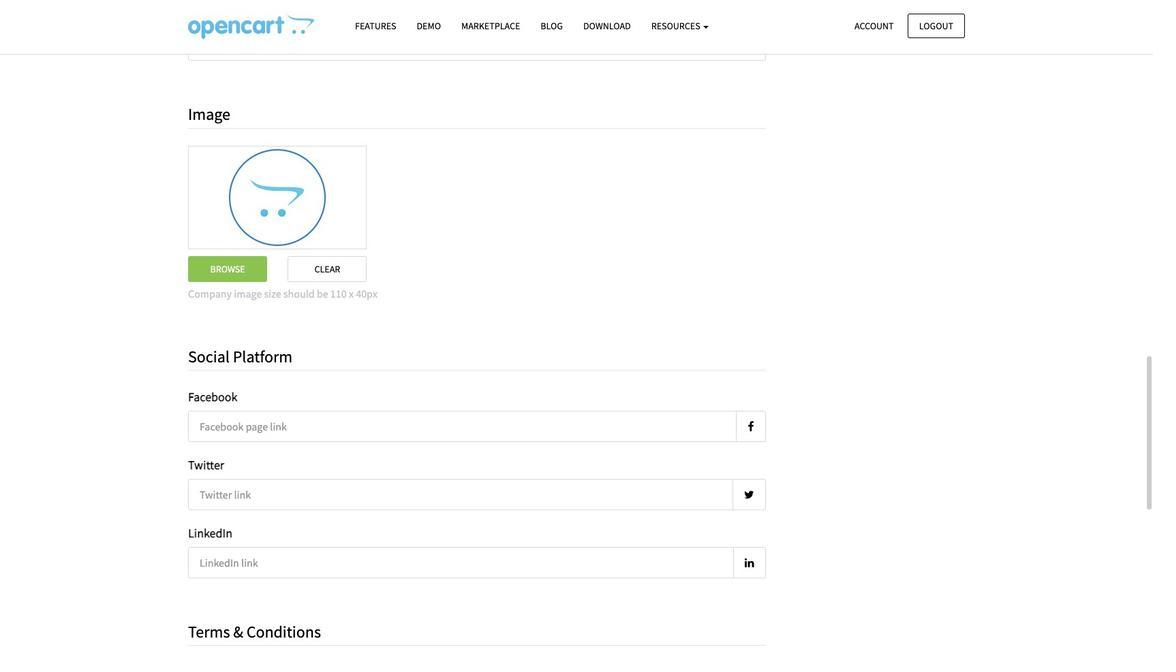 Task type: vqa. For each thing, say whether or not it's contained in the screenshot.
resources
yes



Task type: locate. For each thing, give the bounding box(es) containing it.
image
[[188, 104, 230, 125]]

logout
[[920, 19, 954, 32]]

size
[[264, 287, 281, 301]]

should
[[284, 287, 315, 301]]

state
[[240, 8, 267, 24]]

account
[[855, 19, 894, 32]]

clear button
[[288, 256, 367, 282]]

demo
[[417, 20, 441, 32]]

terms
[[188, 622, 230, 643]]

110
[[331, 287, 347, 301]]

download
[[584, 20, 631, 32]]

LinkedIn text field
[[188, 547, 734, 579]]

facebook
[[188, 389, 238, 405]]

company image size should be 110 x 40px
[[188, 287, 378, 301]]

browse
[[210, 263, 245, 275]]

conditions
[[247, 622, 321, 643]]

be
[[317, 287, 328, 301]]

demo link
[[407, 14, 451, 38]]

40px
[[356, 287, 378, 301]]

company
[[188, 287, 232, 301]]

clear
[[315, 263, 340, 275]]

region
[[196, 8, 231, 24]]



Task type: describe. For each thing, give the bounding box(es) containing it.
marketplace link
[[451, 14, 531, 38]]

Facebook text field
[[188, 411, 737, 443]]

partner account image
[[188, 14, 314, 39]]

download link
[[573, 14, 641, 38]]

/
[[234, 8, 238, 24]]

x
[[349, 287, 354, 301]]

linkedin image
[[745, 557, 754, 568]]

browse button
[[188, 256, 267, 282]]

&
[[233, 622, 243, 643]]

platform
[[233, 346, 293, 367]]

social
[[188, 346, 230, 367]]

image
[[234, 287, 262, 301]]

region / state
[[196, 8, 267, 24]]

linkedin
[[188, 526, 233, 541]]

facebook image
[[748, 421, 754, 432]]

social platform
[[188, 346, 293, 367]]

blog
[[541, 20, 563, 32]]

blog link
[[531, 14, 573, 38]]

twitter image
[[744, 489, 754, 500]]

resources
[[652, 20, 703, 32]]

resources link
[[641, 14, 720, 38]]

terms & conditions
[[188, 622, 321, 643]]

features
[[355, 20, 396, 32]]

twitter
[[188, 458, 224, 473]]

Twitter text field
[[188, 479, 733, 511]]

features link
[[345, 14, 407, 38]]

account link
[[843, 13, 906, 38]]

logout link
[[908, 13, 965, 38]]

marketplace
[[462, 20, 520, 32]]



